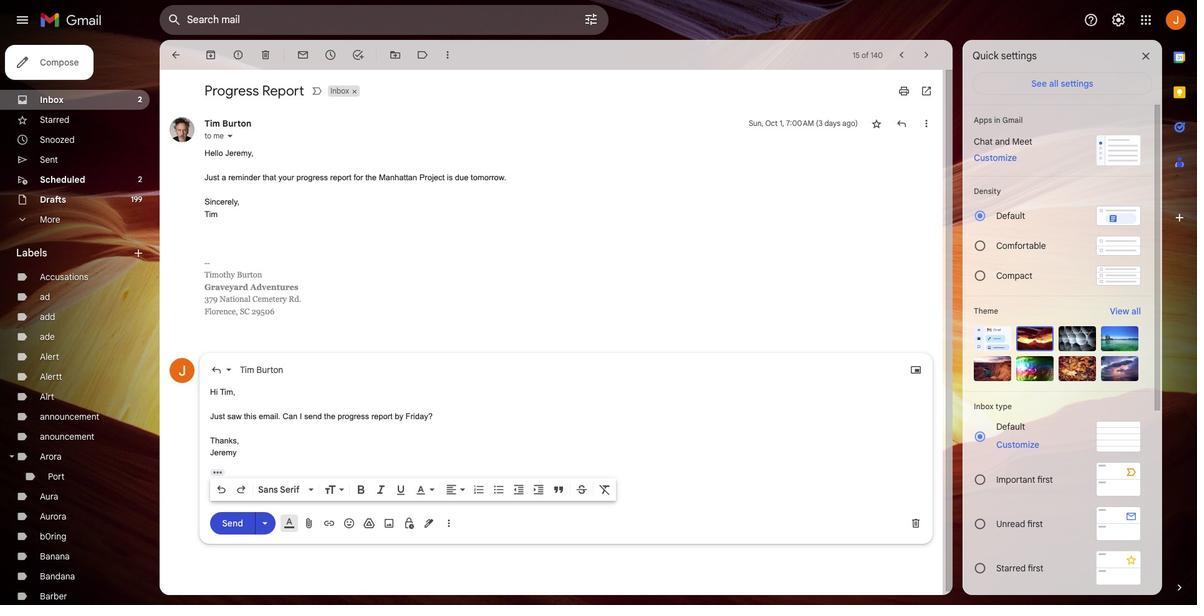 Task type: vqa. For each thing, say whether or not it's contained in the screenshot.
the topmost 2
yes



Task type: describe. For each thing, give the bounding box(es) containing it.
alertt
[[40, 371, 62, 382]]

see all settings button
[[973, 72, 1153, 95]]

chat
[[975, 136, 994, 147]]

see all settings
[[1032, 78, 1094, 89]]

ad link
[[40, 291, 50, 303]]

scheduled link
[[40, 174, 85, 185]]

undo ‪(⌘z)‬ image
[[215, 483, 228, 496]]

more button
[[0, 210, 150, 230]]

1 vertical spatial tim burton
[[240, 364, 283, 375]]

sent
[[40, 154, 58, 165]]

numbered list ‪(⌘⇧7)‬ image
[[473, 483, 485, 496]]

send
[[222, 518, 243, 529]]

cemetery
[[253, 294, 287, 304]]

report inside message body text box
[[372, 411, 393, 421]]

show trimmed content image
[[210, 469, 225, 476]]

advanced search options image
[[579, 7, 604, 32]]

progress
[[205, 82, 259, 99]]

first for starred first
[[1029, 562, 1044, 574]]

Not starred checkbox
[[871, 117, 883, 130]]

default for important first
[[997, 421, 1026, 432]]

type
[[996, 402, 1013, 411]]

port
[[48, 471, 65, 482]]

settings inside see all settings button
[[1062, 78, 1094, 89]]

--
[[205, 258, 210, 267]]

compose button
[[5, 45, 94, 80]]

(3
[[817, 119, 823, 128]]

alrt
[[40, 391, 54, 402]]

inbox button
[[328, 85, 351, 97]]

banana
[[40, 551, 70, 562]]

more send options image
[[259, 517, 271, 530]]

just saw this email. can i send the progress report by friday?
[[210, 411, 435, 421]]

older image
[[921, 49, 933, 61]]

2 for scheduled
[[138, 175, 142, 184]]

strikethrough ‪(⌘⇧x)‬ image
[[576, 483, 588, 496]]

progress inside message body text box
[[338, 411, 369, 421]]

in
[[995, 115, 1001, 125]]

toggle confidential mode image
[[403, 517, 416, 529]]

quick settings
[[973, 50, 1038, 62]]

default for comfortable
[[997, 210, 1026, 221]]

jeremy,
[[225, 148, 254, 158]]

banana link
[[40, 551, 70, 562]]

hello
[[205, 148, 223, 158]]

compose
[[40, 57, 79, 68]]

search mail image
[[163, 9, 186, 31]]

show details image
[[226, 132, 234, 140]]

meet
[[1013, 136, 1033, 147]]

due
[[455, 173, 469, 182]]

report
[[262, 82, 304, 99]]

labels
[[16, 247, 47, 260]]

underline ‪(⌘u)‬ image
[[395, 484, 407, 496]]

more
[[40, 214, 60, 225]]

aura
[[40, 491, 58, 502]]

tim inside "sincerely, tim"
[[205, 209, 218, 219]]

inbox for inbox 'button'
[[331, 86, 349, 95]]

1 - from the left
[[205, 258, 207, 267]]

insert photo image
[[383, 517, 396, 529]]

sincerely, tim
[[205, 197, 240, 219]]

settings image
[[1112, 12, 1127, 27]]

friday?
[[406, 411, 433, 421]]

starred link
[[40, 114, 69, 125]]

0 vertical spatial tim burton
[[205, 118, 252, 129]]

sincerely,
[[205, 197, 240, 207]]

snoozed
[[40, 134, 75, 145]]

15
[[853, 50, 860, 60]]

report spam image
[[232, 49, 245, 61]]

hi tim,
[[210, 387, 238, 397]]

unread
[[997, 518, 1026, 529]]

comfortable
[[997, 240, 1047, 251]]

barber
[[40, 591, 67, 602]]

email.
[[259, 411, 281, 421]]

serif
[[280, 484, 300, 495]]

starred for starred first
[[997, 562, 1027, 574]]

bandana link
[[40, 571, 75, 582]]

newer image
[[896, 49, 908, 61]]

days
[[825, 119, 841, 128]]

unread first
[[997, 518, 1044, 529]]

discard draft ‪(⌘⇧d)‬ image
[[910, 517, 923, 529]]

indent less ‪(⌘[)‬ image
[[513, 483, 525, 496]]

back to inbox image
[[170, 49, 182, 61]]

inbox type
[[975, 402, 1013, 411]]

oct
[[766, 119, 778, 128]]

inbox link
[[40, 94, 64, 105]]

hi
[[210, 387, 218, 397]]

sans serif
[[258, 484, 300, 495]]

anouncement link
[[40, 431, 94, 442]]

important
[[997, 474, 1036, 485]]

2 for inbox
[[138, 95, 142, 104]]

to
[[205, 131, 212, 140]]

379
[[205, 294, 218, 304]]

reminder
[[229, 173, 261, 182]]

bandana
[[40, 571, 75, 582]]

and
[[996, 136, 1011, 147]]

sans
[[258, 484, 278, 495]]

quick settings element
[[973, 50, 1038, 72]]

ad
[[40, 291, 50, 303]]

attach files image
[[303, 517, 316, 529]]

aura link
[[40, 491, 58, 502]]

to me
[[205, 131, 224, 140]]

announcement
[[40, 411, 99, 422]]

29506
[[252, 307, 275, 316]]

is
[[447, 173, 453, 182]]

ade link
[[40, 331, 55, 343]]

just for just a reminder that your progress report for the manhattan project is due tomorrow.
[[205, 173, 220, 182]]

apps in gmail
[[975, 115, 1024, 125]]



Task type: locate. For each thing, give the bounding box(es) containing it.
0 vertical spatial report
[[330, 173, 352, 182]]

sc
[[240, 307, 250, 316]]

insert link ‪(⌘k)‬ image
[[323, 517, 336, 529]]

just left "a"
[[205, 173, 220, 182]]

2 horizontal spatial inbox
[[975, 402, 994, 411]]

tomorrow.
[[471, 173, 507, 182]]

just inside message body text box
[[210, 411, 225, 421]]

just left saw
[[210, 411, 225, 421]]

quick
[[973, 50, 999, 62]]

0 vertical spatial the
[[366, 173, 377, 182]]

just for just saw this email. can i send the progress report by friday?
[[210, 411, 225, 421]]

accusations
[[40, 271, 88, 283]]

tab list
[[1163, 40, 1198, 560]]

Message Body text field
[[210, 386, 923, 459]]

1 vertical spatial just
[[210, 411, 225, 421]]

alertt link
[[40, 371, 62, 382]]

progress right send
[[338, 411, 369, 421]]

1 vertical spatial burton
[[237, 270, 262, 280]]

settings inside quick settings element
[[1002, 50, 1038, 62]]

0 vertical spatial progress
[[297, 173, 328, 182]]

0 vertical spatial settings
[[1002, 50, 1038, 62]]

more image
[[442, 49, 454, 61]]

move to image
[[389, 49, 402, 61]]

labels navigation
[[0, 40, 160, 605]]

gmail
[[1003, 115, 1024, 125]]

-
[[205, 258, 207, 267], [207, 258, 210, 267]]

important first
[[997, 474, 1054, 485]]

project
[[420, 173, 445, 182]]

aurora
[[40, 511, 66, 522]]

theme
[[975, 306, 999, 316]]

send button
[[210, 512, 255, 535]]

tim down sincerely,
[[205, 209, 218, 219]]

starred first
[[997, 562, 1044, 574]]

the inside message body text box
[[324, 411, 336, 421]]

add to tasks image
[[352, 49, 364, 61]]

tim burton right type of response icon
[[240, 364, 283, 375]]

starred for starred 'link'
[[40, 114, 69, 125]]

1 vertical spatial progress
[[338, 411, 369, 421]]

0 vertical spatial 2
[[138, 95, 142, 104]]

see
[[1032, 78, 1048, 89]]

bulleted list ‪(⌘⇧8)‬ image
[[493, 483, 505, 496]]

settings right all
[[1062, 78, 1094, 89]]

inbox up starred 'link'
[[40, 94, 64, 105]]

add
[[40, 311, 55, 323]]

scheduled
[[40, 174, 85, 185]]

mark as unread image
[[297, 49, 309, 61]]

1 horizontal spatial report
[[372, 411, 393, 421]]

1 vertical spatial starred
[[997, 562, 1027, 574]]

alert link
[[40, 351, 59, 363]]

1 vertical spatial default
[[997, 421, 1026, 432]]

1 vertical spatial 2
[[138, 175, 142, 184]]

inbox inside 'button'
[[331, 86, 349, 95]]

manhattan
[[379, 173, 417, 182]]

archive image
[[205, 49, 217, 61]]

starred up the snoozed
[[40, 114, 69, 125]]

of
[[862, 50, 869, 60]]

first right important
[[1038, 474, 1054, 485]]

insert signature image
[[423, 517, 436, 529]]

burton inside timothy burton graveyard adventures 379 national cemetery rd. florence, sc 29506
[[237, 270, 262, 280]]

by
[[395, 411, 404, 421]]

thanks,
[[210, 436, 239, 445]]

1 2 from the top
[[138, 95, 142, 104]]

1 horizontal spatial settings
[[1062, 78, 1094, 89]]

apps
[[975, 115, 993, 125]]

snooze image
[[324, 49, 337, 61]]

type of response image
[[210, 363, 223, 376]]

alert
[[40, 351, 59, 363]]

burton up show details icon
[[222, 118, 252, 129]]

0 vertical spatial burton
[[222, 118, 252, 129]]

sent link
[[40, 154, 58, 165]]

first
[[1038, 474, 1054, 485], [1028, 518, 1044, 529], [1029, 562, 1044, 574]]

inbox inside the labels navigation
[[40, 94, 64, 105]]

2 vertical spatial first
[[1029, 562, 1044, 574]]

main menu image
[[15, 12, 30, 27]]

1 vertical spatial the
[[324, 411, 336, 421]]

insert emoji ‪(⌘⇧2)‬ image
[[343, 517, 356, 529]]

inbox for "inbox" link
[[40, 94, 64, 105]]

insert files using drive image
[[363, 517, 376, 529]]

port link
[[48, 471, 65, 482]]

199
[[131, 195, 142, 204]]

1 horizontal spatial the
[[366, 173, 377, 182]]

0 horizontal spatial progress
[[297, 173, 328, 182]]

this
[[244, 411, 257, 421]]

report left for
[[330, 173, 352, 182]]

drafts link
[[40, 194, 66, 205]]

all
[[1050, 78, 1059, 89]]

add link
[[40, 311, 55, 323]]

0 horizontal spatial report
[[330, 173, 352, 182]]

alrt link
[[40, 391, 54, 402]]

arora link
[[40, 451, 62, 462]]

report left by
[[372, 411, 393, 421]]

just a reminder that your progress report for the manhattan project is due tomorrow.
[[205, 173, 509, 182]]

thanks, jeremy
[[210, 436, 239, 457]]

0 vertical spatial starred
[[40, 114, 69, 125]]

tim burton
[[205, 118, 252, 129], [240, 364, 283, 375]]

b0ring link
[[40, 531, 66, 542]]

burton up graveyard
[[237, 270, 262, 280]]

starred down "unread"
[[997, 562, 1027, 574]]

italic ‪(⌘i)‬ image
[[375, 483, 387, 496]]

bold ‪(⌘b)‬ image
[[355, 483, 367, 496]]

2 2 from the top
[[138, 175, 142, 184]]

sun,
[[749, 119, 764, 128]]

timothy
[[205, 270, 235, 280]]

timothy burton graveyard adventures 379 national cemetery rd. florence, sc 29506
[[205, 270, 301, 316]]

first down unread first
[[1029, 562, 1044, 574]]

for
[[354, 173, 363, 182]]

inbox for inbox type
[[975, 402, 994, 411]]

sun, oct 1, 7:00 am (3 days ago)
[[749, 119, 859, 128]]

burton up email.
[[257, 364, 283, 375]]

adventures
[[251, 282, 299, 292]]

ago)
[[843, 119, 859, 128]]

0 vertical spatial just
[[205, 173, 220, 182]]

tim right type of response icon
[[240, 364, 254, 375]]

can
[[283, 411, 298, 421]]

1 horizontal spatial inbox
[[331, 86, 349, 95]]

default up comfortable on the right top of page
[[997, 210, 1026, 221]]

progress right your
[[297, 173, 328, 182]]

2 - from the left
[[207, 258, 210, 267]]

delete image
[[260, 49, 272, 61]]

inbox down 'snooze' image
[[331, 86, 349, 95]]

progress
[[297, 173, 328, 182], [338, 411, 369, 421]]

hello jeremy,
[[205, 148, 254, 158]]

the right send
[[324, 411, 336, 421]]

1 horizontal spatial progress
[[338, 411, 369, 421]]

more options image
[[445, 517, 453, 529]]

accusations link
[[40, 271, 88, 283]]

0 horizontal spatial the
[[324, 411, 336, 421]]

announcement link
[[40, 411, 99, 422]]

2 default from the top
[[997, 421, 1026, 432]]

labels heading
[[16, 247, 132, 260]]

gmail image
[[40, 7, 108, 32]]

first for important first
[[1038, 474, 1054, 485]]

i
[[300, 411, 302, 421]]

1 vertical spatial settings
[[1062, 78, 1094, 89]]

settings
[[1002, 50, 1038, 62], [1062, 78, 1094, 89]]

just
[[205, 173, 220, 182], [210, 411, 225, 421]]

1 default from the top
[[997, 210, 1026, 221]]

sun, oct 1, 7:00 am (3 days ago) cell
[[749, 117, 859, 130]]

a
[[222, 173, 226, 182]]

default down type
[[997, 421, 1026, 432]]

tim up 'to me'
[[205, 118, 220, 129]]

sans serif option
[[256, 483, 306, 496]]

national
[[220, 294, 251, 304]]

0 vertical spatial default
[[997, 210, 1026, 221]]

Search mail text field
[[187, 14, 549, 26]]

140
[[871, 50, 883, 60]]

theme element
[[975, 305, 999, 318]]

density
[[975, 187, 1002, 196]]

that
[[263, 173, 276, 182]]

support image
[[1084, 12, 1099, 27]]

redo ‪(⌘y)‬ image
[[235, 483, 248, 496]]

first right "unread"
[[1028, 518, 1044, 529]]

the right for
[[366, 173, 377, 182]]

aurora link
[[40, 511, 66, 522]]

0 horizontal spatial inbox
[[40, 94, 64, 105]]

0 horizontal spatial starred
[[40, 114, 69, 125]]

2 vertical spatial tim
[[240, 364, 254, 375]]

1 vertical spatial first
[[1028, 518, 1044, 529]]

settings right "quick" at top
[[1002, 50, 1038, 62]]

barber link
[[40, 591, 67, 602]]

1 vertical spatial tim
[[205, 209, 218, 219]]

b0ring
[[40, 531, 66, 542]]

your
[[279, 173, 294, 182]]

first for unread first
[[1028, 518, 1044, 529]]

ade
[[40, 331, 55, 343]]

indent more ‪(⌘])‬ image
[[533, 483, 545, 496]]

starred inside the labels navigation
[[40, 114, 69, 125]]

1 horizontal spatial starred
[[997, 562, 1027, 574]]

default
[[997, 210, 1026, 221], [997, 421, 1026, 432]]

not starred image
[[871, 117, 883, 130]]

tim burton up show details icon
[[205, 118, 252, 129]]

0 horizontal spatial settings
[[1002, 50, 1038, 62]]

inbox type element
[[975, 402, 1142, 411]]

jeremy
[[210, 448, 237, 457]]

labels image
[[417, 49, 429, 61]]

1 vertical spatial report
[[372, 411, 393, 421]]

7:00 am
[[787, 119, 815, 128]]

display density element
[[975, 187, 1142, 196]]

quote ‪(⌘⇧9)‬ image
[[553, 483, 565, 496]]

2 vertical spatial burton
[[257, 364, 283, 375]]

me
[[213, 131, 224, 140]]

inbox left type
[[975, 402, 994, 411]]

None search field
[[160, 5, 609, 35]]

remove formatting ‪(⌘\)‬ image
[[599, 483, 611, 496]]

0 vertical spatial tim
[[205, 118, 220, 129]]

progress report
[[205, 82, 304, 99]]

formatting options toolbar
[[210, 478, 616, 501]]

0 vertical spatial first
[[1038, 474, 1054, 485]]

inbox
[[331, 86, 349, 95], [40, 94, 64, 105], [975, 402, 994, 411]]

drafts
[[40, 194, 66, 205]]



